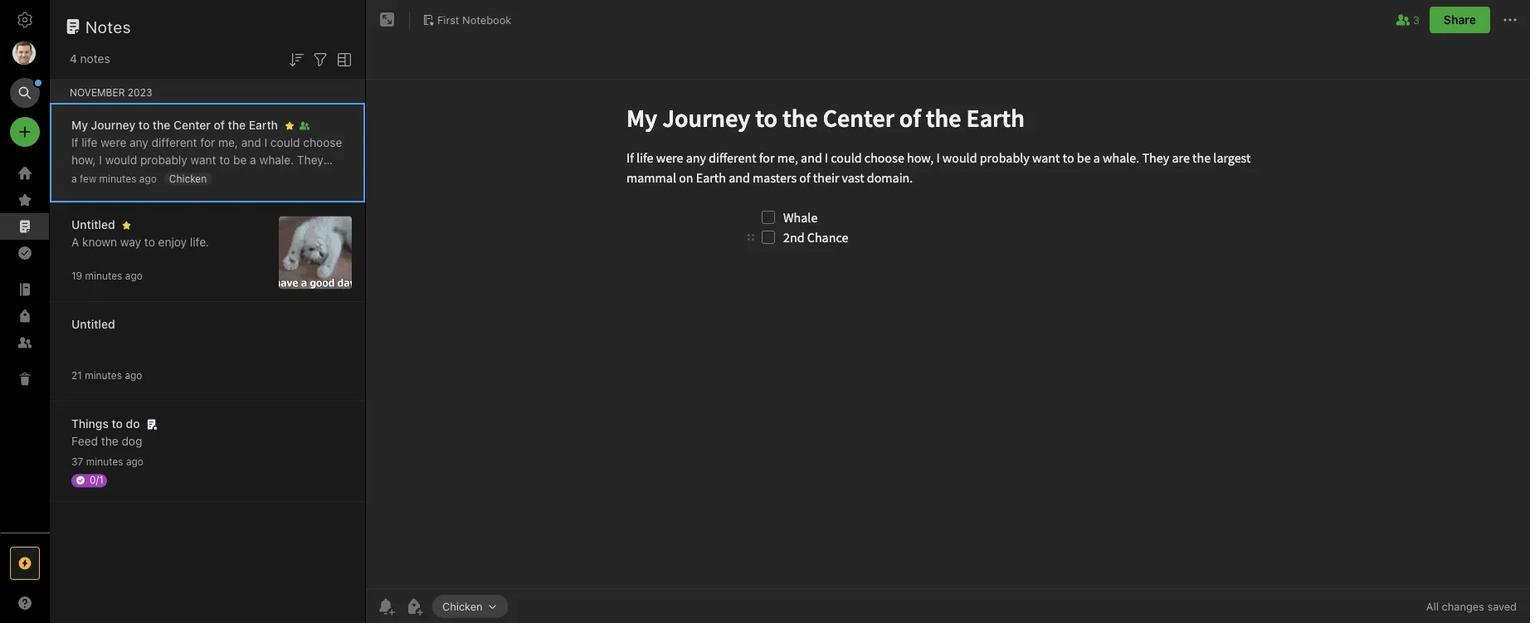 Task type: locate. For each thing, give the bounding box(es) containing it.
a few minutes ago
[[71, 173, 157, 185]]

1 vertical spatial earth
[[217, 171, 245, 184]]

of up me,
[[214, 118, 225, 132]]

Note Editor text field
[[366, 80, 1530, 589]]

chicken
[[169, 173, 207, 184], [442, 600, 483, 613]]

0 vertical spatial of
[[214, 118, 225, 132]]

1 horizontal spatial a
[[250, 153, 256, 167]]

a left few
[[71, 173, 77, 185]]

first
[[437, 13, 459, 26]]

1 horizontal spatial earth
[[249, 118, 278, 132]]

a
[[250, 153, 256, 167], [71, 173, 77, 185]]

their
[[71, 188, 96, 202]]

things to do
[[71, 417, 140, 431]]

if
[[71, 136, 78, 149]]

0 vertical spatial chicken
[[169, 173, 207, 184]]

1 horizontal spatial i
[[264, 136, 267, 149]]

probably
[[140, 153, 187, 167]]

known
[[82, 235, 117, 249]]

any
[[130, 136, 148, 149]]

a
[[71, 235, 79, 249]]

1 horizontal spatial chicken
[[442, 600, 483, 613]]

0/1
[[90, 474, 104, 486]]

0 vertical spatial earth
[[249, 118, 278, 132]]

of
[[214, 118, 225, 132], [317, 171, 328, 184]]

the up me,
[[228, 118, 246, 132]]

i left the could
[[264, 136, 267, 149]]

1 vertical spatial i
[[99, 153, 102, 167]]

ago for 37 minutes ago
[[126, 456, 144, 468]]

untitled down the 19 minutes ago on the left top of the page
[[71, 317, 115, 331]]

1 vertical spatial untitled
[[71, 317, 115, 331]]

chicken right add tag image
[[442, 600, 483, 613]]

minutes for 37
[[86, 456, 123, 468]]

expand note image
[[378, 10, 398, 30]]

be
[[233, 153, 247, 167]]

and
[[241, 136, 261, 149], [248, 171, 268, 184]]

my
[[71, 118, 88, 132]]

masters
[[271, 171, 314, 184]]

1 vertical spatial of
[[317, 171, 328, 184]]

2 untitled from the top
[[71, 317, 115, 331]]

View options field
[[330, 48, 354, 70]]

0 horizontal spatial a
[[71, 173, 77, 185]]

saved
[[1488, 600, 1517, 613]]

add a reminder image
[[376, 597, 396, 617]]

d...
[[124, 188, 141, 202]]

0 horizontal spatial earth
[[217, 171, 245, 184]]

add filters image
[[310, 50, 330, 70]]

to up any
[[138, 118, 150, 132]]

first notebook
[[437, 13, 512, 26]]

0 vertical spatial and
[[241, 136, 261, 149]]

to
[[138, 118, 150, 132], [219, 153, 230, 167], [144, 235, 155, 249], [112, 417, 123, 431]]

1 vertical spatial chicken
[[442, 600, 483, 613]]

chicken down want at the top of page
[[169, 173, 207, 184]]

all changes saved
[[1427, 600, 1517, 613]]

earth up the could
[[249, 118, 278, 132]]

i
[[264, 136, 267, 149], [99, 153, 102, 167]]

0 vertical spatial untitled
[[71, 218, 115, 232]]

i right how,
[[99, 153, 102, 167]]

Sort options field
[[286, 48, 306, 70]]

choose
[[303, 136, 342, 149]]

center
[[174, 118, 211, 132]]

a right be
[[250, 153, 256, 167]]

0 horizontal spatial i
[[99, 153, 102, 167]]

the up 'vast'
[[91, 171, 109, 184]]

untitled up known
[[71, 218, 115, 232]]

of inside if life were any different for me, and i could choose how, i would probably want to be a whale. they are the largest mammal on earth and masters of their vast d...
[[317, 171, 328, 184]]

of down they
[[317, 171, 328, 184]]

earth
[[249, 118, 278, 132], [217, 171, 245, 184]]

minutes right 19
[[85, 270, 122, 282]]

0 vertical spatial a
[[250, 153, 256, 167]]

1 untitled from the top
[[71, 218, 115, 232]]

share
[[1444, 13, 1477, 27]]

minutes for 21
[[85, 370, 122, 381]]

minutes up 0/1
[[86, 456, 123, 468]]

changes
[[1442, 600, 1485, 613]]

37
[[71, 456, 83, 468]]

and down "whale."
[[248, 171, 268, 184]]

ago down dog
[[126, 456, 144, 468]]

life.
[[190, 235, 209, 249]]

could
[[271, 136, 300, 149]]

were
[[101, 136, 126, 149]]

WHAT'S NEW field
[[0, 590, 50, 617]]

ago
[[139, 173, 157, 185], [125, 270, 143, 282], [125, 370, 142, 381], [126, 456, 144, 468]]

37 minutes ago
[[71, 456, 144, 468]]

4 notes
[[70, 52, 110, 66]]

0 horizontal spatial chicken
[[169, 173, 207, 184]]

november 2023
[[70, 86, 152, 98]]

chicken inside button
[[442, 600, 483, 613]]

untitled
[[71, 218, 115, 232], [71, 317, 115, 331]]

upgrade image
[[15, 554, 35, 574]]

and up be
[[241, 136, 261, 149]]

different
[[152, 136, 197, 149]]

my journey to the center of the earth
[[71, 118, 278, 132]]

ago up do
[[125, 370, 142, 381]]

vast
[[99, 188, 121, 202]]

things
[[71, 417, 109, 431]]

the down things to do
[[101, 434, 118, 448]]

minutes right 21
[[85, 370, 122, 381]]

3
[[1413, 13, 1420, 26]]

earth down be
[[217, 171, 245, 184]]

notes
[[80, 52, 110, 66]]

note window element
[[366, 0, 1530, 623]]

november
[[70, 86, 125, 98]]

untitled for minutes
[[71, 317, 115, 331]]

to left be
[[219, 153, 230, 167]]

tree
[[0, 160, 50, 532]]

first notebook button
[[417, 8, 517, 32]]

the
[[153, 118, 170, 132], [228, 118, 246, 132], [91, 171, 109, 184], [101, 434, 118, 448]]

minutes
[[99, 173, 136, 185], [85, 270, 122, 282], [85, 370, 122, 381], [86, 456, 123, 468]]

whale.
[[259, 153, 294, 167]]

if life were any different for me, and i could choose how, i would probably want to be a whale. they are the largest mammal on earth and masters of their vast d...
[[71, 136, 342, 202]]

Account field
[[0, 37, 50, 70]]

few
[[80, 173, 96, 185]]

1 horizontal spatial of
[[317, 171, 328, 184]]

ago down the way
[[125, 270, 143, 282]]



Task type: vqa. For each thing, say whether or not it's contained in the screenshot.
'More actions' icon corresponding to bottom MORE ACTIONS field
no



Task type: describe. For each thing, give the bounding box(es) containing it.
minutes for 19
[[85, 270, 122, 282]]

mammal
[[152, 171, 197, 184]]

minutes up 'vast'
[[99, 173, 136, 185]]

want
[[191, 153, 216, 167]]

feed
[[71, 434, 98, 448]]

ago up "d..."
[[139, 173, 157, 185]]

home image
[[15, 164, 35, 183]]

to right the way
[[144, 235, 155, 249]]

thumbnail image
[[279, 216, 352, 289]]

to inside if life were any different for me, and i could choose how, i would probably want to be a whale. they are the largest mammal on earth and masters of their vast d...
[[219, 153, 230, 167]]

for
[[200, 136, 215, 149]]

to left do
[[112, 417, 123, 431]]

notebook
[[462, 13, 512, 26]]

More actions field
[[1501, 7, 1520, 33]]

1 vertical spatial a
[[71, 173, 77, 185]]

chicken button
[[432, 595, 508, 618]]

life
[[82, 136, 97, 149]]

2023
[[128, 86, 152, 98]]

Chicken Tag actions field
[[483, 601, 499, 613]]

earth inside if life were any different for me, and i could choose how, i would probably want to be a whale. they are the largest mammal on earth and masters of their vast d...
[[217, 171, 245, 184]]

21
[[71, 370, 82, 381]]

0 horizontal spatial of
[[214, 118, 225, 132]]

how,
[[71, 153, 96, 167]]

all
[[1427, 600, 1439, 613]]

click to expand image
[[43, 593, 55, 613]]

4
[[70, 52, 77, 66]]

0 vertical spatial i
[[264, 136, 267, 149]]

21 minutes ago
[[71, 370, 142, 381]]

me,
[[218, 136, 238, 149]]

a known way to enjoy life.
[[71, 235, 209, 249]]

do
[[126, 417, 140, 431]]

way
[[120, 235, 141, 249]]

dog
[[122, 434, 142, 448]]

feed the dog
[[71, 434, 142, 448]]

ago for 19 minutes ago
[[125, 270, 143, 282]]

the up different
[[153, 118, 170, 132]]

are
[[71, 171, 88, 184]]

account image
[[12, 41, 36, 65]]

notes
[[85, 17, 131, 36]]

more actions image
[[1501, 10, 1520, 30]]

would
[[105, 153, 137, 167]]

settings image
[[15, 10, 35, 30]]

untitled for known
[[71, 218, 115, 232]]

share button
[[1430, 7, 1491, 33]]

a inside if life were any different for me, and i could choose how, i would probably want to be a whale. they are the largest mammal on earth and masters of their vast d...
[[250, 153, 256, 167]]

Add tag field
[[513, 600, 637, 614]]

add tag image
[[404, 597, 424, 617]]

Add filters field
[[310, 48, 330, 70]]

1 vertical spatial and
[[248, 171, 268, 184]]

largest
[[112, 171, 149, 184]]

journey
[[91, 118, 135, 132]]

the inside if life were any different for me, and i could choose how, i would probably want to be a whale. they are the largest mammal on earth and masters of their vast d...
[[91, 171, 109, 184]]

3 button
[[1393, 10, 1420, 30]]

they
[[297, 153, 324, 167]]

19 minutes ago
[[71, 270, 143, 282]]

on
[[200, 171, 214, 184]]

ago for 21 minutes ago
[[125, 370, 142, 381]]

19
[[71, 270, 82, 282]]

enjoy
[[158, 235, 187, 249]]



